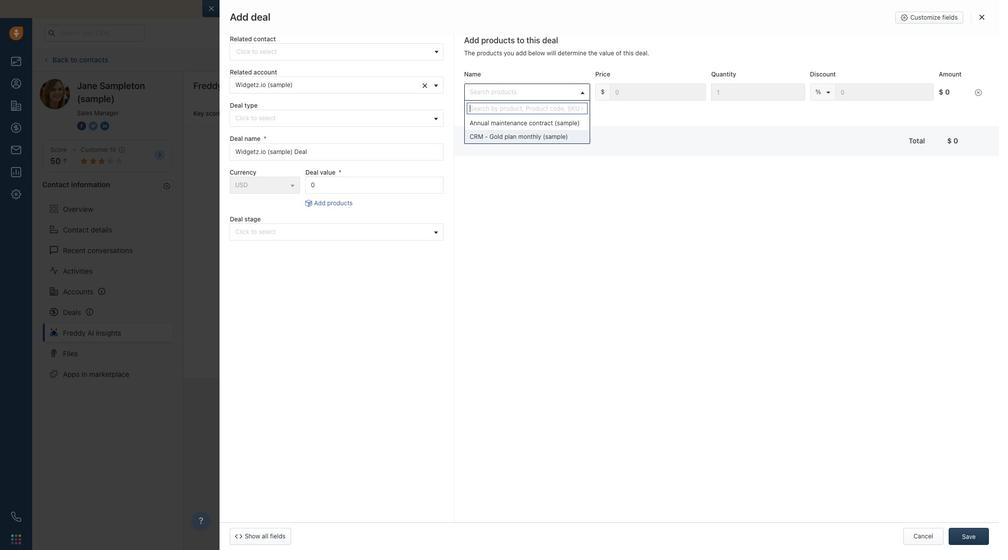 Task type: locate. For each thing, give the bounding box(es) containing it.
products for add products to this deal the products you add below will determine the value of this deal.
[[481, 36, 515, 45]]

1 horizontal spatial freddy ai insights
[[193, 81, 268, 91]]

customize fields button
[[896, 12, 964, 24]]

(sample) inside annual maintenance contract (sample) option
[[555, 119, 580, 127]]

1 vertical spatial freddy ai insights
[[63, 329, 121, 337]]

contact down '50'
[[42, 180, 69, 189]]

1 click to select button from the top
[[230, 110, 444, 127]]

0 vertical spatial value
[[599, 49, 614, 57]]

0 vertical spatial widgetz.io (sample)
[[268, 12, 352, 22]]

1 select from the top
[[259, 115, 276, 122]]

freddy ai insights
[[193, 81, 268, 91], [63, 329, 121, 337]]

-
[[485, 133, 488, 141]]

maintenance
[[491, 119, 528, 127]]

2 horizontal spatial -- number field
[[836, 84, 934, 101]]

call button down glendale,
[[268, 65, 299, 82]]

fields right show
[[270, 533, 286, 541]]

deal
[[230, 102, 243, 109], [230, 135, 243, 143], [306, 169, 319, 176], [230, 216, 243, 223]]

products up you in the top right of the page
[[481, 36, 515, 45]]

freddy
[[193, 81, 223, 91], [63, 329, 86, 337]]

0 vertical spatial widgetz.io
[[268, 12, 313, 22]]

connect
[[244, 5, 272, 13]]

add for add products to this deal the products you add below will determine the value of this deal.
[[464, 36, 479, 45]]

1 possible from the left
[[260, 110, 284, 117]]

call right of
[[645, 56, 656, 63]]

stage
[[245, 216, 261, 223]]

add inside add products to this deal the products you add below will determine the value of this deal.
[[464, 36, 479, 45]]

1 click to select from the top
[[235, 115, 276, 122]]

all inside widgetz.io (sample) dialog
[[912, 15, 919, 22]]

deals
[[63, 308, 81, 317]]

1 horizontal spatial (0)
[[400, 110, 409, 117]]

2 select from the top
[[259, 228, 276, 236]]

list box
[[465, 116, 590, 144]]

*
[[264, 135, 267, 143], [339, 169, 342, 176]]

$ 0 right the total
[[948, 136, 959, 145]]

price
[[596, 71, 610, 78]]

$
[[939, 88, 944, 96], [601, 88, 605, 96], [948, 136, 952, 145]]

insights down related account
[[235, 81, 268, 91]]

1 vertical spatial click to select
[[235, 228, 276, 236]]

0 vertical spatial click to select button
[[230, 110, 444, 127]]

0 vertical spatial select
[[259, 115, 276, 122]]

0 horizontal spatial call button
[[268, 65, 299, 82]]

0 horizontal spatial possible
[[260, 110, 284, 117]]

0 vertical spatial contact
[[42, 180, 69, 189]]

call button for call link in the widgetz.io (sample) dialog
[[268, 65, 299, 82]]

add products
[[314, 199, 353, 207]]

click to select button up start typing... text field
[[230, 110, 444, 127]]

1 horizontal spatial possible
[[337, 110, 361, 117]]

call button
[[630, 51, 661, 68], [268, 65, 299, 82]]

-- number field
[[610, 84, 706, 101], [712, 84, 805, 101], [836, 84, 934, 101]]

0 vertical spatial fields
[[943, 14, 958, 21]]

$ down price
[[601, 88, 605, 96]]

0 horizontal spatial ai
[[88, 329, 94, 337]]

2 vertical spatial add
[[314, 199, 326, 207]]

task button
[[360, 65, 394, 82]]

related left account
[[230, 69, 252, 76]]

email button
[[589, 51, 625, 68]]

click down deal type
[[235, 115, 250, 122]]

dialog
[[220, 0, 999, 551]]

total
[[909, 136, 925, 145]]

freddy down 'deals' at the left of page
[[63, 329, 86, 337]]

products down the deal value * at the left of page
[[327, 199, 353, 207]]

deal for deal stage
[[230, 216, 243, 223]]

* right 'name'
[[264, 135, 267, 143]]

1 vertical spatial this
[[624, 49, 634, 57]]

click to select
[[235, 115, 276, 122], [235, 228, 276, 236]]

fields right "customize"
[[943, 14, 958, 21]]

sales
[[463, 70, 478, 77], [77, 109, 92, 117]]

1 horizontal spatial widgetz.io
[[268, 12, 313, 22]]

type
[[245, 102, 258, 109]]

contacts
[[79, 55, 108, 64]]

close image
[[980, 14, 985, 20]]

(sample) right contract
[[555, 119, 580, 127]]

ai up deal type
[[225, 81, 233, 91]]

0 horizontal spatial call
[[283, 70, 294, 77]]

0 horizontal spatial this
[[527, 36, 540, 45]]

1 horizontal spatial in
[[764, 29, 769, 36]]

value down start typing... text field
[[320, 169, 336, 176]]

0 vertical spatial call
[[645, 56, 656, 63]]

1 vertical spatial contact
[[63, 225, 89, 234]]

twitter circled image
[[89, 121, 98, 131]]

sales activities
[[463, 70, 505, 77]]

1 horizontal spatial freddy
[[193, 81, 223, 91]]

0 vertical spatial insights
[[235, 81, 268, 91]]

call right account
[[283, 70, 294, 77]]

1 horizontal spatial details
[[921, 15, 939, 22]]

freddy up "scoring"
[[193, 81, 223, 91]]

see all details button
[[885, 10, 945, 27]]

(0) for possible duplicates (0)
[[318, 110, 327, 117]]

to left the will
[[541, 56, 546, 63]]

connect your mailbox
[[244, 5, 316, 13]]

0 horizontal spatial fields
[[270, 533, 286, 541]]

send email image
[[900, 29, 907, 37]]

click left the will
[[525, 56, 539, 63]]

1 vertical spatial click to select button
[[230, 224, 444, 241]]

1 vertical spatial value
[[320, 169, 336, 176]]

widgetz.io (sample) up glendale, arizona, usa
[[268, 12, 352, 22]]

$ down amount
[[939, 88, 944, 96]]

call
[[645, 56, 656, 63], [283, 70, 294, 77]]

click to select button down add products
[[230, 224, 444, 241]]

1 horizontal spatial call link
[[630, 51, 661, 68]]

explore plans link
[[804, 27, 854, 39]]

products for search products
[[491, 88, 517, 96]]

dialog containing add deal
[[220, 0, 999, 551]]

deal down start typing... text field
[[306, 169, 319, 176]]

glendale,
[[277, 44, 308, 52]]

in right apps
[[82, 370, 87, 379]]

2 vertical spatial click
[[235, 228, 250, 236]]

add for add
[[474, 106, 485, 114]]

phone image
[[11, 512, 21, 522]]

0 vertical spatial details
[[921, 15, 939, 22]]

2 related from the top
[[230, 69, 252, 76]]

products
[[481, 36, 515, 45], [477, 49, 502, 57], [491, 88, 517, 96], [327, 199, 353, 207]]

ai up apps in marketplace
[[88, 329, 94, 337]]

all right show
[[262, 533, 269, 541]]

sales up facebook circled icon on the top left of the page
[[77, 109, 92, 117]]

1 vertical spatial add
[[474, 106, 485, 114]]

freddy ai insights down 'deals' at the left of page
[[63, 329, 121, 337]]

* down start typing... text field
[[339, 169, 342, 176]]

explore plans
[[809, 29, 848, 36]]

0 right the total
[[954, 136, 959, 145]]

(0) right duplicates
[[318, 110, 327, 117]]

Click to select search field
[[230, 43, 444, 61]]

0 vertical spatial freddy
[[193, 81, 223, 91]]

(sample) up arizona, on the left
[[315, 12, 352, 22]]

widgetz.io
[[268, 12, 313, 22], [235, 81, 266, 89]]

2 click to select button from the top
[[230, 224, 444, 241]]

deal for deal value *
[[306, 169, 319, 176]]

account
[[254, 69, 277, 76]]

widgetz.io (sample) down account
[[235, 81, 293, 89]]

to right back
[[71, 55, 77, 64]]

usd button
[[230, 177, 300, 194]]

0 vertical spatial all
[[912, 15, 919, 22]]

deal left 'name'
[[230, 135, 243, 143]]

key scoring factors
[[193, 110, 250, 117]]

1 vertical spatial select
[[259, 228, 276, 236]]

(sample) down account
[[268, 81, 293, 89]]

1 horizontal spatial call button
[[630, 51, 661, 68]]

mailbox
[[290, 5, 316, 13]]

0 horizontal spatial (0)
[[318, 110, 327, 117]]

1 horizontal spatial *
[[339, 169, 342, 176]]

arizona,
[[310, 44, 336, 52]]

contact for contact details
[[63, 225, 89, 234]]

0 horizontal spatial freddy
[[63, 329, 86, 337]]

$ right the total
[[948, 136, 952, 145]]

this up below
[[527, 36, 540, 45]]

1 related from the top
[[230, 35, 252, 43]]

trial
[[738, 29, 748, 36]]

related down "add"
[[230, 35, 252, 43]]

(sample) down the jane
[[77, 94, 115, 104]]

0 vertical spatial sales
[[463, 70, 478, 77]]

possible duplicates (0)
[[260, 110, 327, 117]]

duplicates
[[286, 110, 316, 117]]

this right of
[[624, 49, 634, 57]]

0 horizontal spatial *
[[264, 135, 267, 143]]

0 vertical spatial 0
[[946, 88, 950, 96]]

call link down glendale,
[[268, 65, 299, 82]]

contact up recent
[[63, 225, 89, 234]]

sales down the updates
[[463, 70, 478, 77]]

2 (0) from the left
[[400, 110, 409, 117]]

to up add
[[517, 36, 525, 45]]

call link right of
[[630, 51, 661, 68]]

see all details
[[900, 15, 939, 22]]

deal for deal name *
[[230, 135, 243, 143]]

1 horizontal spatial sales
[[463, 70, 478, 77]]

(0) for possible connections (0)
[[400, 110, 409, 117]]

deal stage
[[230, 216, 261, 223]]

possible left "connections"
[[337, 110, 361, 117]]

1 horizontal spatial ai
[[225, 81, 233, 91]]

glendale, arizona, usa
[[277, 44, 352, 52]]

sales inside widgetz.io (sample) dialog
[[463, 70, 478, 77]]

back to contacts
[[52, 55, 108, 64]]

click
[[525, 56, 539, 63], [235, 115, 250, 122], [235, 228, 250, 236]]

possible for possible connections (0)
[[337, 110, 361, 117]]

0 vertical spatial click to select
[[235, 115, 276, 122]]

select for deal type
[[259, 115, 276, 122]]

1 -- number field from the left
[[610, 84, 706, 101]]

products for add products
[[327, 199, 353, 207]]

products left you in the top right of the page
[[477, 49, 502, 57]]

1 vertical spatial insights
[[96, 329, 121, 337]]

0 down amount
[[946, 88, 950, 96]]

1 horizontal spatial value
[[599, 49, 614, 57]]

add up the
[[464, 36, 479, 45]]

1 vertical spatial call
[[283, 70, 294, 77]]

1 vertical spatial ai
[[88, 329, 94, 337]]

customer fit
[[81, 146, 116, 154]]

add up "annual"
[[474, 106, 485, 114]]

freddy ai insights up deal type
[[193, 81, 268, 91]]

1 vertical spatial click
[[235, 115, 250, 122]]

×
[[422, 79, 428, 91]]

2 -- number field from the left
[[712, 84, 805, 101]]

click to select down type
[[235, 115, 276, 122]]

click down 'deal stage'
[[235, 228, 250, 236]]

add
[[464, 36, 479, 45], [474, 106, 485, 114], [314, 199, 326, 207]]

1 vertical spatial in
[[82, 370, 87, 379]]

select down stage
[[259, 228, 276, 236]]

insights
[[235, 81, 268, 91], [96, 329, 121, 337]]

updates available. click to refresh. link
[[456, 50, 575, 69]]

1 horizontal spatial fields
[[943, 14, 958, 21]]

1 vertical spatial details
[[91, 225, 112, 234]]

1 vertical spatial sales
[[77, 109, 92, 117]]

select up 'name'
[[259, 115, 276, 122]]

1 vertical spatial *
[[339, 169, 342, 176]]

(sample) down contract
[[543, 133, 568, 141]]

add for add products
[[314, 199, 326, 207]]

add down the deal value * at the left of page
[[314, 199, 326, 207]]

1 vertical spatial fields
[[270, 533, 286, 541]]

to
[[517, 36, 525, 45], [71, 55, 77, 64], [541, 56, 546, 63], [251, 115, 257, 122], [251, 228, 257, 236]]

deal left stage
[[230, 216, 243, 223]]

value left of
[[599, 49, 614, 57]]

1 horizontal spatial -- number field
[[712, 84, 805, 101]]

all right 'see'
[[912, 15, 919, 22]]

deal up the factors
[[230, 102, 243, 109]]

1 vertical spatial all
[[262, 533, 269, 541]]

products inside dropdown button
[[491, 88, 517, 96]]

back to contacts link
[[42, 52, 109, 68]]

products down activities
[[491, 88, 517, 96]]

fit
[[110, 146, 116, 154]]

0
[[946, 88, 950, 96], [954, 136, 959, 145]]

related for related account
[[230, 69, 252, 76]]

your
[[724, 29, 736, 36]]

(sample)
[[315, 12, 352, 22], [268, 81, 293, 89], [77, 94, 115, 104], [555, 119, 580, 127], [543, 133, 568, 141]]

0 vertical spatial ai
[[225, 81, 233, 91]]

2 possible from the left
[[337, 110, 361, 117]]

0 horizontal spatial all
[[262, 533, 269, 541]]

possible left duplicates
[[260, 110, 284, 117]]

email
[[604, 56, 620, 63]]

quantity
[[712, 71, 736, 78]]

(0) right "connections"
[[400, 110, 409, 117]]

in
[[764, 29, 769, 36], [82, 370, 87, 379]]

1 vertical spatial 0
[[954, 136, 959, 145]]

0 vertical spatial *
[[264, 135, 267, 143]]

(0)
[[318, 110, 327, 117], [400, 110, 409, 117]]

insights up marketplace
[[96, 329, 121, 337]]

0 horizontal spatial sales
[[77, 109, 92, 117]]

0 horizontal spatial widgetz.io
[[235, 81, 266, 89]]

0 vertical spatial add
[[464, 36, 479, 45]]

1 horizontal spatial all
[[912, 15, 919, 22]]

show all fields button
[[230, 528, 291, 546]]

meeting button
[[399, 65, 443, 82]]

$ 0 down amount
[[939, 88, 950, 96]]

* for deal value *
[[339, 169, 342, 176]]

1 vertical spatial related
[[230, 69, 252, 76]]

click to select down stage
[[235, 228, 276, 236]]

0 vertical spatial click
[[525, 56, 539, 63]]

sales inside jane sampleton (sample) sales manager
[[77, 109, 92, 117]]

0 vertical spatial related
[[230, 35, 252, 43]]

%
[[816, 88, 821, 96]]

available.
[[497, 56, 523, 63]]

1 (0) from the left
[[318, 110, 327, 117]]

% button
[[816, 88, 830, 96]]

sales activities button
[[448, 65, 525, 82], [448, 65, 520, 82]]

(sample) inside widgetz.io (sample) dialog
[[315, 12, 352, 22]]

0 horizontal spatial 0
[[946, 88, 950, 96]]

0 horizontal spatial -- number field
[[610, 84, 706, 101]]

2 click to select from the top
[[235, 228, 276, 236]]

value inside add products to this deal the products you add below will determine the value of this deal.
[[599, 49, 614, 57]]

1 horizontal spatial call
[[645, 56, 656, 63]]

call button right of
[[630, 51, 661, 68]]

0 horizontal spatial call link
[[268, 65, 299, 82]]

ai
[[225, 81, 233, 91], [88, 329, 94, 337]]

Search by product, Product code, SKU number search field
[[467, 103, 588, 114]]

in left the 21 at top
[[764, 29, 769, 36]]

score
[[50, 146, 67, 154]]

details
[[921, 15, 939, 22], [91, 225, 112, 234]]



Task type: vqa. For each thing, say whether or not it's contained in the screenshot.
connect your mailbox to improve deliverability and enable 2-way sync of email conversations.
no



Task type: describe. For each thing, give the bounding box(es) containing it.
add
[[516, 49, 527, 57]]

gold
[[490, 133, 503, 141]]

0 horizontal spatial in
[[82, 370, 87, 379]]

possible connections (0)
[[337, 110, 409, 117]]

1 vertical spatial $ 0
[[948, 136, 959, 145]]

refresh.
[[548, 56, 570, 63]]

related account
[[230, 69, 277, 76]]

factors
[[229, 110, 250, 117]]

facebook circled image
[[77, 121, 86, 131]]

contact
[[254, 35, 276, 43]]

name
[[464, 71, 481, 78]]

click to select button for stage
[[230, 224, 444, 241]]

widgetz.io (sample) inside dialog
[[268, 12, 352, 22]]

add
[[230, 11, 249, 23]]

21
[[770, 29, 776, 36]]

save
[[962, 533, 976, 541]]

2 horizontal spatial $
[[948, 136, 952, 145]]

0 horizontal spatial $
[[601, 88, 605, 96]]

marketplace
[[89, 370, 129, 379]]

contact for contact information
[[42, 180, 69, 189]]

activities
[[480, 70, 505, 77]]

recent
[[63, 246, 86, 255]]

all for show
[[262, 533, 269, 541]]

apps in marketplace
[[63, 370, 129, 379]]

add products to this deal the products you add below will determine the value of this deal.
[[464, 36, 649, 57]]

your
[[274, 5, 288, 13]]

key
[[193, 110, 204, 117]]

search
[[470, 88, 490, 96]]

details inside button
[[921, 15, 939, 22]]

plans
[[833, 29, 848, 36]]

conversations
[[88, 246, 133, 255]]

widgetz.io (sample) dialog
[[203, 0, 999, 551]]

deal for deal type
[[230, 102, 243, 109]]

0 horizontal spatial freddy ai insights
[[63, 329, 121, 337]]

to down type
[[251, 115, 257, 122]]

scoring
[[206, 110, 228, 117]]

1 vertical spatial freddy
[[63, 329, 86, 337]]

explore
[[809, 29, 831, 36]]

connections
[[363, 110, 399, 117]]

updates available. click to refresh.
[[471, 56, 570, 63]]

ends
[[749, 29, 762, 36]]

currency
[[230, 169, 257, 176]]

jane sampleton (sample) sales manager
[[77, 81, 145, 117]]

note button
[[321, 65, 355, 82]]

task
[[375, 70, 388, 77]]

days
[[778, 29, 790, 36]]

Search your CRM... text field
[[44, 24, 145, 42]]

(sample) inside jane sampleton (sample) sales manager
[[77, 94, 115, 104]]

Start typing... text field
[[230, 143, 444, 160]]

apps
[[63, 370, 80, 379]]

to inside add products to this deal the products you add below will determine the value of this deal.
[[517, 36, 525, 45]]

0 horizontal spatial insights
[[96, 329, 121, 337]]

call link inside widgetz.io (sample) dialog
[[268, 65, 299, 82]]

customize fields
[[911, 14, 958, 21]]

0 vertical spatial this
[[527, 36, 540, 45]]

jane
[[77, 81, 97, 91]]

discount
[[810, 71, 836, 78]]

the
[[464, 49, 475, 57]]

deal name *
[[230, 135, 267, 143]]

0 vertical spatial freddy ai insights
[[193, 81, 268, 91]]

0 horizontal spatial details
[[91, 225, 112, 234]]

add products link
[[306, 199, 353, 207]]

click for stage
[[235, 228, 250, 236]]

1 horizontal spatial $
[[939, 88, 944, 96]]

add deal
[[230, 11, 271, 23]]

crm - gold plan monthly (sample) option
[[465, 130, 590, 144]]

list box containing annual maintenance contract (sample)
[[465, 116, 590, 144]]

what's new image
[[926, 30, 933, 37]]

updates
[[471, 56, 495, 63]]

1 horizontal spatial 0
[[954, 136, 959, 145]]

deal
[[251, 11, 271, 23]]

mng settings image
[[163, 183, 170, 190]]

deal.
[[636, 49, 649, 57]]

key scoring factors link
[[193, 101, 250, 127]]

* for deal name *
[[264, 135, 267, 143]]

contract
[[529, 119, 553, 127]]

crm
[[470, 133, 483, 141]]

search products button
[[464, 84, 591, 101]]

widgetz.io inside widgetz.io (sample) dialog
[[268, 12, 313, 22]]

click inside updates available. click to refresh. link
[[525, 56, 539, 63]]

contact details
[[63, 225, 112, 234]]

deal type
[[230, 102, 258, 109]]

customize
[[911, 14, 941, 21]]

click for type
[[235, 115, 250, 122]]

1 vertical spatial widgetz.io (sample)
[[235, 81, 293, 89]]

plan
[[505, 133, 517, 141]]

show all fields
[[245, 533, 286, 541]]

(sample) inside crm - gold plan monthly (sample) option
[[543, 133, 568, 141]]

files
[[63, 349, 78, 358]]

0 vertical spatial in
[[764, 29, 769, 36]]

all for see
[[912, 15, 919, 22]]

monthly
[[518, 133, 541, 141]]

1 horizontal spatial this
[[624, 49, 634, 57]]

freshworks switcher image
[[11, 535, 21, 545]]

1 vertical spatial widgetz.io
[[235, 81, 266, 89]]

back
[[52, 55, 69, 64]]

usa
[[338, 44, 352, 52]]

usd
[[235, 181, 248, 189]]

show
[[245, 533, 261, 541]]

cancel button
[[904, 528, 944, 546]]

click to select for stage
[[235, 228, 276, 236]]

recent conversations
[[63, 246, 133, 255]]

click to select for type
[[235, 115, 276, 122]]

name
[[245, 135, 261, 143]]

click to select button for type
[[230, 110, 444, 127]]

to down stage
[[251, 228, 257, 236]]

phone element
[[6, 507, 26, 527]]

related for related contact
[[230, 35, 252, 43]]

sampleton
[[100, 81, 145, 91]]

meeting
[[414, 70, 437, 77]]

possible connections (0) link
[[337, 101, 409, 127]]

deal
[[542, 36, 558, 45]]

annual maintenance contract (sample) option
[[465, 116, 590, 130]]

manager
[[94, 109, 119, 117]]

linkedin circled image
[[100, 121, 109, 131]]

0 vertical spatial $ 0
[[939, 88, 950, 96]]

amount
[[939, 71, 962, 78]]

3 -- number field from the left
[[836, 84, 934, 101]]

accounts
[[63, 287, 93, 296]]

call button for right call link
[[630, 51, 661, 68]]

possible for possible duplicates (0)
[[260, 110, 284, 117]]

select for deal stage
[[259, 228, 276, 236]]

contact information
[[42, 180, 110, 189]]

Enter value number field
[[306, 177, 444, 194]]

information
[[71, 180, 110, 189]]

below
[[528, 49, 545, 57]]

the
[[588, 49, 598, 57]]

0 horizontal spatial value
[[320, 169, 336, 176]]

connect your mailbox link
[[244, 5, 318, 13]]

activities
[[63, 267, 93, 275]]

call inside widgetz.io (sample) dialog
[[283, 70, 294, 77]]

50
[[50, 157, 61, 166]]

1 horizontal spatial insights
[[235, 81, 268, 91]]

crm - gold plan monthly (sample)
[[470, 133, 568, 141]]

search products
[[470, 88, 517, 96]]

related contact
[[230, 35, 276, 43]]



